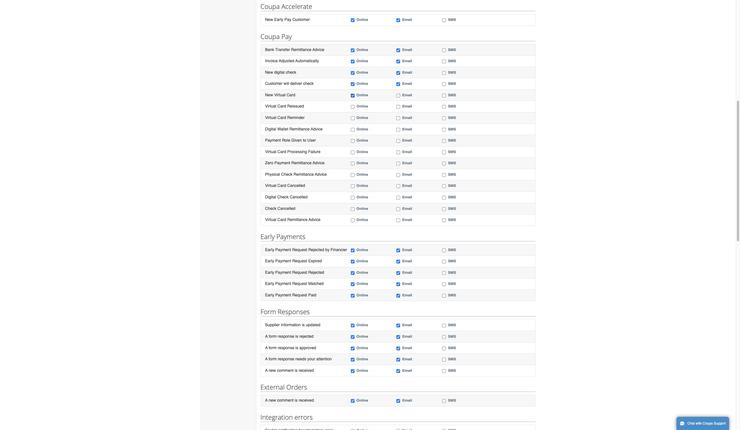 Task type: locate. For each thing, give the bounding box(es) containing it.
payments
[[277, 232, 306, 241]]

form for a form response is approved
[[269, 345, 277, 350]]

card for remittance
[[278, 217, 287, 222]]

19 email from the top
[[403, 259, 413, 263]]

3 request from the top
[[293, 270, 308, 275]]

response down a form response is approved
[[278, 357, 295, 361]]

card
[[287, 93, 296, 97], [278, 104, 287, 109], [278, 115, 287, 120], [278, 149, 287, 154], [278, 183, 287, 188], [278, 217, 287, 222]]

by
[[326, 247, 330, 252]]

form down the 'supplier'
[[269, 334, 277, 339]]

virtual
[[275, 93, 286, 97], [265, 104, 277, 109], [265, 115, 277, 120], [265, 149, 277, 154], [265, 183, 277, 188], [265, 217, 277, 222]]

cancelled down virtual card cancelled
[[290, 195, 308, 199]]

7 sms from the top
[[449, 104, 457, 109]]

13 online from the top
[[357, 172, 369, 177]]

2 response from the top
[[278, 345, 295, 350]]

early for early payments
[[261, 232, 275, 241]]

accelerate
[[282, 2, 313, 11]]

customer down accelerate
[[293, 17, 310, 22]]

18 email from the top
[[403, 248, 413, 252]]

new up external
[[269, 368, 276, 373]]

coupa
[[261, 2, 280, 11], [261, 32, 280, 41], [704, 422, 714, 426]]

4 request from the top
[[293, 281, 308, 286]]

check down the digital check cancelled
[[265, 206, 277, 211]]

None checkbox
[[351, 18, 355, 22], [397, 18, 401, 22], [443, 18, 447, 22], [443, 48, 447, 52], [351, 60, 355, 63], [397, 60, 401, 63], [443, 71, 447, 75], [351, 94, 355, 97], [443, 94, 447, 97], [397, 105, 401, 109], [397, 116, 401, 120], [443, 116, 447, 120], [397, 128, 401, 131], [443, 128, 447, 131], [397, 139, 401, 143], [443, 139, 447, 143], [351, 150, 355, 154], [351, 162, 355, 166], [397, 162, 401, 166], [397, 173, 401, 177], [443, 173, 447, 177], [351, 184, 355, 188], [351, 207, 355, 211], [443, 207, 447, 211], [351, 219, 355, 222], [397, 219, 401, 222], [443, 249, 447, 252], [351, 260, 355, 264], [397, 260, 401, 264], [443, 271, 447, 275], [351, 283, 355, 286], [397, 283, 401, 286], [443, 283, 447, 286], [351, 324, 355, 328], [397, 324, 401, 328], [397, 335, 401, 339], [351, 347, 355, 350], [397, 347, 401, 350], [443, 347, 447, 350], [351, 358, 355, 362], [397, 358, 401, 362], [351, 369, 355, 373], [397, 399, 401, 403], [351, 429, 355, 430], [397, 429, 401, 430], [443, 429, 447, 430], [351, 18, 355, 22], [397, 18, 401, 22], [443, 18, 447, 22], [443, 48, 447, 52], [351, 60, 355, 63], [397, 60, 401, 63], [443, 71, 447, 75], [351, 94, 355, 97], [443, 94, 447, 97], [397, 105, 401, 109], [397, 116, 401, 120], [443, 116, 447, 120], [397, 128, 401, 131], [443, 128, 447, 131], [397, 139, 401, 143], [443, 139, 447, 143], [351, 150, 355, 154], [351, 162, 355, 166], [397, 162, 401, 166], [397, 173, 401, 177], [443, 173, 447, 177], [351, 184, 355, 188], [351, 207, 355, 211], [443, 207, 447, 211], [351, 219, 355, 222], [397, 219, 401, 222], [443, 249, 447, 252], [351, 260, 355, 264], [397, 260, 401, 264], [443, 271, 447, 275], [351, 283, 355, 286], [397, 283, 401, 286], [443, 283, 447, 286], [351, 324, 355, 328], [397, 324, 401, 328], [397, 335, 401, 339], [351, 347, 355, 350], [397, 347, 401, 350], [443, 347, 447, 350], [351, 358, 355, 362], [397, 358, 401, 362], [351, 369, 355, 373], [397, 399, 401, 403], [351, 429, 355, 430], [397, 429, 401, 430], [443, 429, 447, 430]]

0 horizontal spatial check
[[286, 70, 297, 74]]

external orders
[[261, 383, 307, 392]]

early for early payment request expired
[[265, 259, 275, 263]]

13 email from the top
[[403, 172, 413, 177]]

1 new from the top
[[265, 17, 273, 22]]

virtual up virtual card reissued
[[275, 93, 286, 97]]

email
[[403, 18, 413, 22], [403, 47, 413, 52], [403, 59, 413, 63], [403, 70, 413, 74], [403, 82, 413, 86], [403, 93, 413, 97], [403, 104, 413, 109], [403, 116, 413, 120], [403, 127, 413, 131], [403, 138, 413, 143], [403, 150, 413, 154], [403, 161, 413, 165], [403, 172, 413, 177], [403, 184, 413, 188], [403, 195, 413, 199], [403, 206, 413, 211], [403, 218, 413, 222], [403, 248, 413, 252], [403, 259, 413, 263], [403, 270, 413, 275], [403, 282, 413, 286], [403, 293, 413, 297], [403, 323, 413, 327], [403, 334, 413, 339], [403, 346, 413, 350], [403, 357, 413, 361], [403, 368, 413, 373], [403, 398, 413, 403]]

2 vertical spatial cancelled
[[278, 206, 296, 211]]

1 vertical spatial received
[[299, 398, 314, 403]]

virtual for virtual card reminder
[[265, 115, 277, 120]]

payment
[[265, 138, 281, 143], [275, 161, 291, 165], [276, 247, 291, 252], [276, 259, 291, 263], [276, 270, 291, 275], [276, 281, 291, 286], [276, 293, 291, 297]]

paid
[[309, 293, 317, 297]]

a new comment is received
[[265, 368, 314, 373], [265, 398, 314, 403]]

19 online from the top
[[357, 259, 369, 263]]

remittance
[[291, 47, 312, 52], [290, 127, 310, 131], [292, 161, 312, 165], [294, 172, 314, 177], [288, 217, 308, 222]]

virtual for virtual card cancelled
[[265, 183, 277, 188]]

comment up external orders
[[277, 368, 294, 373]]

request down early payment request matched
[[293, 293, 308, 297]]

wallet
[[278, 127, 289, 131]]

2 rejected from the top
[[309, 270, 325, 275]]

support
[[715, 422, 727, 426]]

customer left will
[[265, 81, 283, 86]]

card down check cancelled
[[278, 217, 287, 222]]

cancelled down physical check remittance advice
[[288, 183, 305, 188]]

a form response needs your attention
[[265, 357, 332, 361]]

1 email from the top
[[403, 18, 413, 22]]

is left updated
[[302, 323, 305, 327]]

2 vertical spatial response
[[278, 357, 295, 361]]

request for early payment request rejected by financier
[[293, 247, 308, 252]]

check right deliver
[[304, 81, 314, 86]]

26 sms from the top
[[449, 357, 457, 361]]

new up the coupa pay
[[265, 17, 273, 22]]

coupa inside button
[[704, 422, 714, 426]]

0 vertical spatial form
[[269, 334, 277, 339]]

payment down early payment request matched
[[276, 293, 291, 297]]

virtual down new virtual card
[[265, 104, 277, 109]]

21 sms from the top
[[449, 282, 457, 286]]

remittance up payments
[[288, 217, 308, 222]]

failure
[[309, 149, 321, 154]]

card down new virtual card
[[278, 104, 287, 109]]

cancelled
[[288, 183, 305, 188], [290, 195, 308, 199], [278, 206, 296, 211]]

form down a form response is approved
[[269, 357, 277, 361]]

24 email from the top
[[403, 334, 413, 339]]

early payments
[[261, 232, 306, 241]]

virtual down physical
[[265, 183, 277, 188]]

new digital check
[[265, 70, 297, 74]]

payment left role
[[265, 138, 281, 143]]

card down role
[[278, 149, 287, 154]]

supplier information is updated
[[265, 323, 321, 327]]

payment down early payments
[[276, 247, 291, 252]]

2 new from the top
[[269, 398, 276, 403]]

1 vertical spatial check
[[304, 81, 314, 86]]

check
[[286, 70, 297, 74], [304, 81, 314, 86]]

online
[[357, 18, 369, 22], [357, 47, 369, 52], [357, 59, 369, 63], [357, 70, 369, 74], [357, 82, 369, 86], [357, 93, 369, 97], [357, 104, 369, 109], [357, 116, 369, 120], [357, 127, 369, 131], [357, 138, 369, 143], [357, 150, 369, 154], [357, 161, 369, 165], [357, 172, 369, 177], [357, 184, 369, 188], [357, 195, 369, 199], [357, 206, 369, 211], [357, 218, 369, 222], [357, 248, 369, 252], [357, 259, 369, 263], [357, 270, 369, 275], [357, 282, 369, 286], [357, 293, 369, 297], [357, 323, 369, 327], [357, 334, 369, 339], [357, 346, 369, 350], [357, 357, 369, 361], [357, 368, 369, 373], [357, 398, 369, 403]]

0 vertical spatial cancelled
[[288, 183, 305, 188]]

request up early payment request expired
[[293, 247, 308, 252]]

card for reminder
[[278, 115, 287, 120]]

0 vertical spatial a new comment is received
[[265, 368, 314, 373]]

0 vertical spatial response
[[278, 334, 295, 339]]

1 vertical spatial pay
[[282, 32, 292, 41]]

financier
[[331, 247, 348, 252]]

a form response is approved
[[265, 345, 316, 350]]

received down orders
[[299, 398, 314, 403]]

request down early payment request rejected
[[293, 281, 308, 286]]

payment for early payment request expired
[[276, 259, 291, 263]]

remittance for payment
[[292, 161, 312, 165]]

2 comment from the top
[[277, 398, 294, 403]]

3 response from the top
[[278, 357, 295, 361]]

3 new from the top
[[265, 93, 273, 97]]

11 online from the top
[[357, 150, 369, 154]]

1 form from the top
[[269, 334, 277, 339]]

coupa for coupa accelerate
[[261, 2, 280, 11]]

17 email from the top
[[403, 218, 413, 222]]

chat
[[688, 422, 696, 426]]

2 form from the top
[[269, 345, 277, 350]]

check
[[281, 172, 293, 177], [278, 195, 289, 199], [265, 206, 277, 211]]

1 vertical spatial new
[[265, 70, 273, 74]]

remittance down zero payment remittance advice
[[294, 172, 314, 177]]

early down early payment request expired
[[265, 270, 275, 275]]

early up form
[[265, 293, 275, 297]]

coupa right with in the right bottom of the page
[[704, 422, 714, 426]]

request for early payment request rejected
[[293, 270, 308, 275]]

advice
[[313, 47, 325, 52], [311, 127, 323, 131], [313, 161, 325, 165], [315, 172, 327, 177], [309, 217, 321, 222]]

1 vertical spatial response
[[278, 345, 295, 350]]

0 vertical spatial comment
[[277, 368, 294, 373]]

pay up transfer
[[282, 32, 292, 41]]

26 email from the top
[[403, 357, 413, 361]]

response
[[278, 334, 295, 339], [278, 345, 295, 350], [278, 357, 295, 361]]

2 vertical spatial coupa
[[704, 422, 714, 426]]

virtual down virtual card reissued
[[265, 115, 277, 120]]

request for early payment request expired
[[293, 259, 308, 263]]

digital left wallet
[[265, 127, 277, 131]]

supplier
[[265, 323, 280, 327]]

received
[[299, 368, 314, 373], [299, 398, 314, 403]]

response for your
[[278, 357, 295, 361]]

0 vertical spatial coupa
[[261, 2, 280, 11]]

remittance up given
[[290, 127, 310, 131]]

needs
[[296, 357, 307, 361]]

24 online from the top
[[357, 334, 369, 339]]

0 vertical spatial customer
[[293, 17, 310, 22]]

rejected for early payment request rejected
[[309, 270, 325, 275]]

1 vertical spatial new
[[269, 398, 276, 403]]

remittance down processing
[[292, 161, 312, 165]]

13 sms from the top
[[449, 172, 457, 177]]

7 email from the top
[[403, 104, 413, 109]]

pay down coupa accelerate at left
[[285, 17, 292, 22]]

comment down external orders
[[277, 398, 294, 403]]

2 received from the top
[[299, 398, 314, 403]]

1 vertical spatial comment
[[277, 398, 294, 403]]

23 sms from the top
[[449, 323, 457, 327]]

28 online from the top
[[357, 398, 369, 403]]

payment up early payment request rejected
[[276, 259, 291, 263]]

early up early payment request rejected
[[265, 259, 275, 263]]

2 vertical spatial new
[[265, 93, 273, 97]]

payment role given to user
[[265, 138, 316, 143]]

12 email from the top
[[403, 161, 413, 165]]

card down customer will deliver check
[[287, 93, 296, 97]]

1 vertical spatial form
[[269, 345, 277, 350]]

zero
[[265, 161, 274, 165]]

integration
[[261, 413, 293, 422]]

advice for physical check remittance advice
[[315, 172, 327, 177]]

1 rejected from the top
[[309, 247, 325, 252]]

1 vertical spatial check
[[278, 195, 289, 199]]

early
[[275, 17, 284, 22], [261, 232, 275, 241], [265, 247, 275, 252], [265, 259, 275, 263], [265, 270, 275, 275], [265, 281, 275, 286], [265, 293, 275, 297]]

request for early payment request paid
[[293, 293, 308, 297]]

card up the digital check cancelled
[[278, 183, 287, 188]]

coupa up new early pay customer
[[261, 2, 280, 11]]

early for early payment request rejected by financier
[[265, 247, 275, 252]]

payment for early payment request rejected
[[276, 270, 291, 275]]

2 digital from the top
[[265, 195, 277, 199]]

reminder
[[288, 115, 305, 120]]

user
[[308, 138, 316, 143]]

cancelled down the digital check cancelled
[[278, 206, 296, 211]]

2 online from the top
[[357, 47, 369, 52]]

1 vertical spatial coupa
[[261, 32, 280, 41]]

0 vertical spatial check
[[286, 70, 297, 74]]

response up a form response is approved
[[278, 334, 295, 339]]

advice for zero payment remittance advice
[[313, 161, 325, 165]]

2 vertical spatial form
[[269, 357, 277, 361]]

virtual up zero
[[265, 149, 277, 154]]

is down a form response needs your attention
[[295, 368, 298, 373]]

customer
[[293, 17, 310, 22], [265, 81, 283, 86]]

11 sms from the top
[[449, 150, 457, 154]]

20 online from the top
[[357, 270, 369, 275]]

a new comment is received down external orders
[[265, 398, 314, 403]]

check for digital
[[278, 195, 289, 199]]

rejected for early payment request rejected by financier
[[309, 247, 325, 252]]

new down external
[[269, 398, 276, 403]]

digital up check cancelled
[[265, 195, 277, 199]]

check down invoice adjusted automatically
[[286, 70, 297, 74]]

new up virtual card reissued
[[265, 93, 273, 97]]

form for a form response needs your attention
[[269, 357, 277, 361]]

remittance up automatically
[[291, 47, 312, 52]]

response down a form response is rejected
[[278, 345, 295, 350]]

4 a from the top
[[265, 368, 268, 373]]

payment up early payment request paid
[[276, 281, 291, 286]]

approved
[[300, 345, 316, 350]]

payment right zero
[[275, 161, 291, 165]]

rejected up matched
[[309, 270, 325, 275]]

1 vertical spatial rejected
[[309, 270, 325, 275]]

check down virtual card cancelled
[[278, 195, 289, 199]]

pay
[[285, 17, 292, 22], [282, 32, 292, 41]]

card up wallet
[[278, 115, 287, 120]]

5 online from the top
[[357, 82, 369, 86]]

request
[[293, 247, 308, 252], [293, 259, 308, 263], [293, 270, 308, 275], [293, 281, 308, 286], [293, 293, 308, 297]]

request for early payment request matched
[[293, 281, 308, 286]]

remittance for check
[[294, 172, 314, 177]]

request up early payment request rejected
[[293, 259, 308, 263]]

rejected left by
[[309, 247, 325, 252]]

5 request from the top
[[293, 293, 308, 297]]

received down your
[[299, 368, 314, 373]]

1 vertical spatial customer
[[265, 81, 283, 86]]

a
[[265, 334, 268, 339], [265, 345, 268, 350], [265, 357, 268, 361], [265, 368, 268, 373], [265, 398, 268, 403]]

comment
[[277, 368, 294, 373], [277, 398, 294, 403]]

1 vertical spatial a new comment is received
[[265, 398, 314, 403]]

virtual card cancelled
[[265, 183, 305, 188]]

reissued
[[288, 104, 304, 109]]

28 email from the top
[[403, 398, 413, 403]]

1 vertical spatial digital
[[265, 195, 277, 199]]

new
[[269, 368, 276, 373], [269, 398, 276, 403]]

payment down early payment request expired
[[276, 270, 291, 275]]

0 vertical spatial received
[[299, 368, 314, 373]]

virtual down check cancelled
[[265, 217, 277, 222]]

early up early payment request paid
[[265, 281, 275, 286]]

a new comment is received down a form response needs your attention
[[265, 368, 314, 373]]

7 online from the top
[[357, 104, 369, 109]]

chat with coupa support
[[688, 422, 727, 426]]

response for rejected
[[278, 334, 295, 339]]

virtual for virtual card processing failure
[[265, 149, 277, 154]]

zero payment remittance advice
[[265, 161, 325, 165]]

sms
[[449, 18, 457, 22], [449, 47, 457, 52], [449, 59, 457, 63], [449, 70, 457, 74], [449, 82, 457, 86], [449, 93, 457, 97], [449, 104, 457, 109], [449, 116, 457, 120], [449, 127, 457, 131], [449, 138, 457, 143], [449, 150, 457, 154], [449, 161, 457, 165], [449, 172, 457, 177], [449, 184, 457, 188], [449, 195, 457, 199], [449, 206, 457, 211], [449, 218, 457, 222], [449, 248, 457, 252], [449, 259, 457, 263], [449, 270, 457, 275], [449, 282, 457, 286], [449, 293, 457, 297], [449, 323, 457, 327], [449, 334, 457, 339], [449, 346, 457, 350], [449, 357, 457, 361], [449, 368, 457, 373], [449, 398, 457, 403]]

early down early payments
[[265, 247, 275, 252]]

10 online from the top
[[357, 138, 369, 143]]

new
[[265, 17, 273, 22], [265, 70, 273, 74], [265, 93, 273, 97]]

0 vertical spatial rejected
[[309, 247, 325, 252]]

responses
[[278, 307, 310, 316]]

digital
[[265, 127, 277, 131], [265, 195, 277, 199]]

0 vertical spatial digital
[[265, 127, 277, 131]]

orders
[[287, 383, 307, 392]]

None checkbox
[[351, 48, 355, 52], [397, 48, 401, 52], [443, 60, 447, 63], [351, 71, 355, 75], [397, 71, 401, 75], [351, 82, 355, 86], [397, 82, 401, 86], [443, 82, 447, 86], [397, 94, 401, 97], [351, 105, 355, 109], [443, 105, 447, 109], [351, 116, 355, 120], [351, 128, 355, 131], [351, 139, 355, 143], [397, 150, 401, 154], [443, 150, 447, 154], [443, 162, 447, 166], [351, 173, 355, 177], [397, 184, 401, 188], [443, 184, 447, 188], [351, 196, 355, 200], [397, 196, 401, 200], [443, 196, 447, 200], [397, 207, 401, 211], [443, 219, 447, 222], [351, 249, 355, 252], [397, 249, 401, 252], [443, 260, 447, 264], [351, 271, 355, 275], [397, 271, 401, 275], [351, 294, 355, 298], [397, 294, 401, 298], [443, 294, 447, 298], [443, 324, 447, 328], [351, 335, 355, 339], [443, 335, 447, 339], [443, 358, 447, 362], [397, 369, 401, 373], [443, 369, 447, 373], [351, 399, 355, 403], [443, 399, 447, 403], [351, 48, 355, 52], [397, 48, 401, 52], [443, 60, 447, 63], [351, 71, 355, 75], [397, 71, 401, 75], [351, 82, 355, 86], [397, 82, 401, 86], [443, 82, 447, 86], [397, 94, 401, 97], [351, 105, 355, 109], [443, 105, 447, 109], [351, 116, 355, 120], [351, 128, 355, 131], [351, 139, 355, 143], [397, 150, 401, 154], [443, 150, 447, 154], [443, 162, 447, 166], [351, 173, 355, 177], [397, 184, 401, 188], [443, 184, 447, 188], [351, 196, 355, 200], [397, 196, 401, 200], [443, 196, 447, 200], [397, 207, 401, 211], [443, 219, 447, 222], [351, 249, 355, 252], [397, 249, 401, 252], [443, 260, 447, 264], [351, 271, 355, 275], [397, 271, 401, 275], [351, 294, 355, 298], [397, 294, 401, 298], [443, 294, 447, 298], [443, 324, 447, 328], [351, 335, 355, 339], [443, 335, 447, 339], [443, 358, 447, 362], [397, 369, 401, 373], [443, 369, 447, 373], [351, 399, 355, 403], [443, 399, 447, 403]]

is
[[302, 323, 305, 327], [296, 334, 299, 339], [296, 345, 299, 350], [295, 368, 298, 373], [295, 398, 298, 403]]

22 email from the top
[[403, 293, 413, 297]]

with
[[696, 422, 703, 426]]

check up virtual card cancelled
[[281, 172, 293, 177]]

request up early payment request matched
[[293, 270, 308, 275]]

given
[[292, 138, 302, 143]]

0 vertical spatial check
[[281, 172, 293, 177]]

1 vertical spatial cancelled
[[290, 195, 308, 199]]

form
[[269, 334, 277, 339], [269, 345, 277, 350], [269, 357, 277, 361]]

0 vertical spatial new
[[265, 17, 273, 22]]

14 online from the top
[[357, 184, 369, 188]]

check cancelled
[[265, 206, 296, 211]]

15 sms from the top
[[449, 195, 457, 199]]

14 email from the top
[[403, 184, 413, 188]]

new left digital
[[265, 70, 273, 74]]

early left payments
[[261, 232, 275, 241]]

transfer
[[276, 47, 290, 52]]

early for early payment request rejected
[[265, 270, 275, 275]]

21 online from the top
[[357, 282, 369, 286]]

remittance for wallet
[[290, 127, 310, 131]]

coupa up bank
[[261, 32, 280, 41]]

0 vertical spatial new
[[269, 368, 276, 373]]

1 horizontal spatial check
[[304, 81, 314, 86]]

form down a form response is rejected
[[269, 345, 277, 350]]

3 form from the top
[[269, 357, 277, 361]]



Task type: describe. For each thing, give the bounding box(es) containing it.
card for reissued
[[278, 104, 287, 109]]

6 sms from the top
[[449, 93, 457, 97]]

card for processing
[[278, 149, 287, 154]]

27 email from the top
[[403, 368, 413, 373]]

external
[[261, 383, 285, 392]]

20 email from the top
[[403, 270, 413, 275]]

cancelled for virtual card cancelled
[[288, 183, 305, 188]]

8 email from the top
[[403, 116, 413, 120]]

automatically
[[296, 59, 319, 63]]

early for early payment request matched
[[265, 281, 275, 286]]

3 email from the top
[[403, 59, 413, 63]]

22 sms from the top
[[449, 293, 457, 297]]

5 a from the top
[[265, 398, 268, 403]]

remittance for transfer
[[291, 47, 312, 52]]

card for cancelled
[[278, 183, 287, 188]]

virtual card reissued
[[265, 104, 304, 109]]

early for early payment request paid
[[265, 293, 275, 297]]

27 online from the top
[[357, 368, 369, 373]]

9 email from the top
[[403, 127, 413, 131]]

processing
[[288, 149, 307, 154]]

virtual for virtual card reissued
[[265, 104, 277, 109]]

24 sms from the top
[[449, 334, 457, 339]]

digital check cancelled
[[265, 195, 308, 199]]

customer will deliver check
[[265, 81, 314, 86]]

remittance for card
[[288, 217, 308, 222]]

9 online from the top
[[357, 127, 369, 131]]

digital wallet remittance advice
[[265, 127, 323, 131]]

23 online from the top
[[357, 323, 369, 327]]

payment for early payment request matched
[[276, 281, 291, 286]]

2 a from the top
[[265, 345, 268, 350]]

17 sms from the top
[[449, 218, 457, 222]]

3 a from the top
[[265, 357, 268, 361]]

a form response is rejected
[[265, 334, 314, 339]]

4 online from the top
[[357, 70, 369, 74]]

18 sms from the top
[[449, 248, 457, 252]]

18 online from the top
[[357, 248, 369, 252]]

new virtual card
[[265, 93, 296, 97]]

is left approved
[[296, 345, 299, 350]]

early down coupa accelerate at left
[[275, 17, 284, 22]]

6 online from the top
[[357, 93, 369, 97]]

0 horizontal spatial customer
[[265, 81, 283, 86]]

14 sms from the top
[[449, 184, 457, 188]]

bank transfer remittance advice
[[265, 47, 325, 52]]

25 email from the top
[[403, 346, 413, 350]]

attention
[[317, 357, 332, 361]]

role
[[282, 138, 291, 143]]

2 email from the top
[[403, 47, 413, 52]]

updated
[[306, 323, 321, 327]]

check for physical
[[281, 172, 293, 177]]

advice for virtual card remittance advice
[[309, 217, 321, 222]]

10 sms from the top
[[449, 138, 457, 143]]

physical
[[265, 172, 280, 177]]

digital
[[275, 70, 285, 74]]

8 online from the top
[[357, 116, 369, 120]]

physical check remittance advice
[[265, 172, 327, 177]]

expired
[[309, 259, 322, 263]]

payment for early payment request rejected by financier
[[276, 247, 291, 252]]

invoice adjusted automatically
[[265, 59, 319, 63]]

early payment request rejected
[[265, 270, 325, 275]]

virtual card remittance advice
[[265, 217, 321, 222]]

digital for digital check cancelled
[[265, 195, 277, 199]]

early payment request matched
[[265, 281, 324, 286]]

integration errors
[[261, 413, 313, 422]]

16 online from the top
[[357, 206, 369, 211]]

1 received from the top
[[299, 368, 314, 373]]

6 email from the top
[[403, 93, 413, 97]]

to
[[303, 138, 307, 143]]

11 email from the top
[[403, 150, 413, 154]]

will
[[284, 81, 289, 86]]

16 email from the top
[[403, 206, 413, 211]]

1 new from the top
[[269, 368, 276, 373]]

cancelled for digital check cancelled
[[290, 195, 308, 199]]

matched
[[309, 281, 324, 286]]

1 horizontal spatial customer
[[293, 17, 310, 22]]

form
[[261, 307, 276, 316]]

coupa accelerate
[[261, 2, 313, 11]]

25 online from the top
[[357, 346, 369, 350]]

1 a new comment is received from the top
[[265, 368, 314, 373]]

early payment request rejected by financier
[[265, 247, 348, 252]]

19 sms from the top
[[449, 259, 457, 263]]

adjusted
[[279, 59, 295, 63]]

form for a form response is rejected
[[269, 334, 277, 339]]

digital for digital wallet remittance advice
[[265, 127, 277, 131]]

early payment request expired
[[265, 259, 322, 263]]

15 online from the top
[[357, 195, 369, 199]]

advice for digital wallet remittance advice
[[311, 127, 323, 131]]

5 sms from the top
[[449, 82, 457, 86]]

3 sms from the top
[[449, 59, 457, 63]]

form responses
[[261, 307, 310, 316]]

23 email from the top
[[403, 323, 413, 327]]

new for new early pay customer
[[265, 17, 273, 22]]

your
[[308, 357, 316, 361]]

20 sms from the top
[[449, 270, 457, 275]]

new for new virtual card
[[265, 93, 273, 97]]

payment for zero payment remittance advice
[[275, 161, 291, 165]]

is down orders
[[295, 398, 298, 403]]

early payment request paid
[[265, 293, 317, 297]]

coupa pay
[[261, 32, 292, 41]]

3 online from the top
[[357, 59, 369, 63]]

deliver
[[291, 81, 302, 86]]

rejected
[[300, 334, 314, 339]]

15 email from the top
[[403, 195, 413, 199]]

12 online from the top
[[357, 161, 369, 165]]

chat with coupa support button
[[677, 417, 730, 430]]

12 sms from the top
[[449, 161, 457, 165]]

27 sms from the top
[[449, 368, 457, 373]]

payment for early payment request paid
[[276, 293, 291, 297]]

4 email from the top
[[403, 70, 413, 74]]

is left rejected
[[296, 334, 299, 339]]

22 online from the top
[[357, 293, 369, 297]]

virtual card reminder
[[265, 115, 305, 120]]

25 sms from the top
[[449, 346, 457, 350]]

5 email from the top
[[403, 82, 413, 86]]

9 sms from the top
[[449, 127, 457, 131]]

advice for bank transfer remittance advice
[[313, 47, 325, 52]]

1 comment from the top
[[277, 368, 294, 373]]

virtual card processing failure
[[265, 149, 321, 154]]

21 email from the top
[[403, 282, 413, 286]]

invoice
[[265, 59, 278, 63]]

10 email from the top
[[403, 138, 413, 143]]

2 sms from the top
[[449, 47, 457, 52]]

8 sms from the top
[[449, 116, 457, 120]]

1 online from the top
[[357, 18, 369, 22]]

1 a from the top
[[265, 334, 268, 339]]

28 sms from the top
[[449, 398, 457, 403]]

new early pay customer
[[265, 17, 310, 22]]

response for approved
[[278, 345, 295, 350]]

information
[[281, 323, 301, 327]]

2 a new comment is received from the top
[[265, 398, 314, 403]]

2 vertical spatial check
[[265, 206, 277, 211]]

16 sms from the top
[[449, 206, 457, 211]]

1 sms from the top
[[449, 18, 457, 22]]

26 online from the top
[[357, 357, 369, 361]]

new for new digital check
[[265, 70, 273, 74]]

virtual for virtual card remittance advice
[[265, 217, 277, 222]]

bank
[[265, 47, 275, 52]]

errors
[[295, 413, 313, 422]]

4 sms from the top
[[449, 70, 457, 74]]

17 online from the top
[[357, 218, 369, 222]]

0 vertical spatial pay
[[285, 17, 292, 22]]

coupa for coupa pay
[[261, 32, 280, 41]]



Task type: vqa. For each thing, say whether or not it's contained in the screenshot.
the Coupa inside CHAT WITH COUPA SUPPORT button
yes



